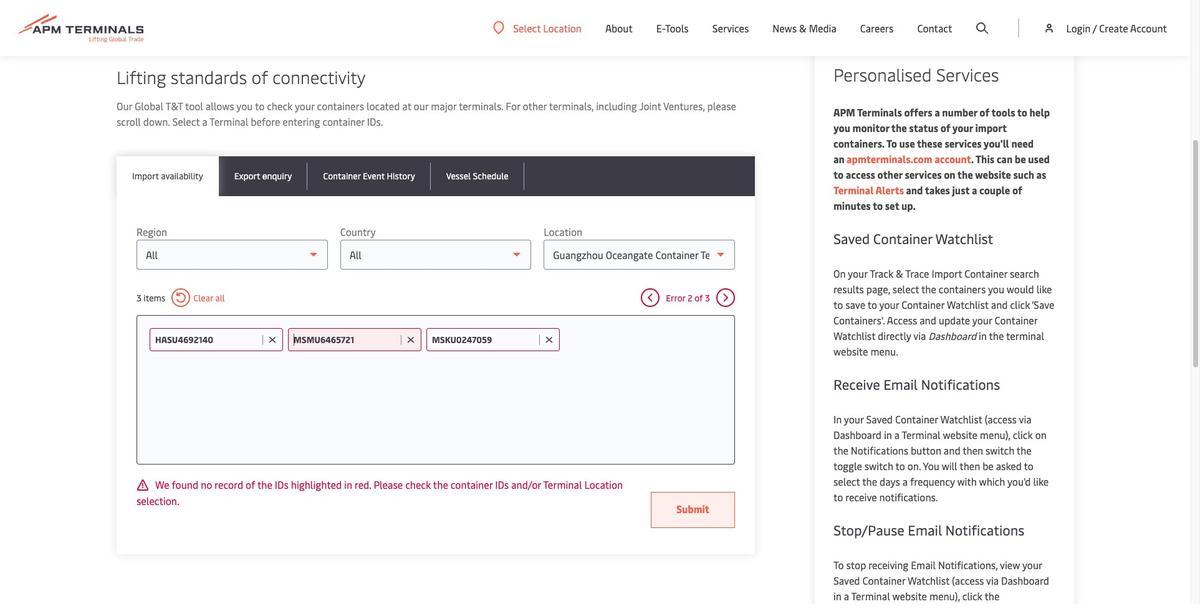 Task type: vqa. For each thing, say whether or not it's contained in the screenshot.
need
yes



Task type: locate. For each thing, give the bounding box(es) containing it.
your inside in your saved container watchlist (access via dashboard in a terminal website menu), click on the notifications button and then switch the toggle switch to on. you will then be asked to select the days a frequency with which you'd like to receive notifications.
[[844, 413, 864, 427]]

check inside we found no record of the ids highlighted in red. please check the container ids and/or terminal location selection.
[[405, 478, 431, 492]]

0 horizontal spatial via
[[914, 329, 926, 343]]

the
[[892, 121, 907, 135], [958, 168, 973, 181], [922, 282, 937, 296], [989, 329, 1004, 343], [834, 444, 849, 458], [1017, 444, 1032, 458], [862, 475, 877, 489], [257, 478, 272, 492], [433, 478, 448, 492]]

services up takes
[[905, 168, 942, 181]]

None text field
[[432, 334, 536, 346]]

via inside in your saved container watchlist (access via dashboard in a terminal website menu), click on the notifications button and then switch the toggle switch to on. you will then be asked to select the days a frequency with which you'd like to receive notifications.
[[1019, 413, 1032, 427]]

of inside and takes just a couple of minutes to set up.
[[1013, 183, 1023, 197]]

0 vertical spatial notifications
[[921, 375, 1000, 394]]

0 vertical spatial then
[[963, 444, 983, 458]]

of down such at top
[[1013, 183, 1023, 197]]

the inside . this can be used to access other services on the website such as terminal alerts
[[958, 168, 973, 181]]

your inside to stop receiving email notifications, view your saved container watchlist (access via dashboard in a terminal website menu), click t
[[1023, 559, 1042, 572]]

1 vertical spatial via
[[1019, 413, 1032, 427]]

0 vertical spatial like
[[1037, 282, 1052, 296]]

you left would
[[988, 282, 1005, 296]]

export
[[234, 170, 260, 182]]

to inside apm terminals offers a number of tools to help you monitor the status of your import containers. to use these services you'll need an
[[887, 137, 897, 150]]

0 horizontal spatial to
[[834, 559, 844, 572]]

and takes just a couple of minutes to set up.
[[834, 183, 1023, 213]]

be inside . this can be used to access other services on the website such as terminal alerts
[[1015, 152, 1026, 166]]

a inside our global t&t tool allows you to check your containers located at our major terminals. for other terminals, including joint ventures, please scroll down. select a terminal before entering container ids.
[[202, 115, 207, 128]]

contact button
[[918, 0, 952, 56]]

terminal up minutes
[[834, 183, 874, 197]]

1 vertical spatial other
[[878, 168, 903, 181]]

please
[[707, 99, 736, 113]]

a right just
[[972, 183, 977, 197]]

and up will on the right bottom of page
[[944, 444, 961, 458]]

saved down minutes
[[834, 229, 870, 248]]

import left availability on the left
[[132, 170, 159, 182]]

create
[[1100, 21, 1128, 35]]

0 vertical spatial you
[[236, 99, 253, 113]]

website down receiving on the bottom of the page
[[893, 590, 927, 604]]

your down page,
[[880, 298, 899, 312]]

2 horizontal spatial dashboard
[[1001, 574, 1049, 588]]

your up results
[[848, 267, 868, 281]]

1 horizontal spatial dashboard
[[929, 329, 977, 343]]

0 horizontal spatial be
[[983, 460, 994, 473]]

to inside . this can be used to access other services on the website such as terminal alerts
[[834, 168, 844, 181]]

via up asked
[[1019, 413, 1032, 427]]

0 vertical spatial saved
[[834, 229, 870, 248]]

2 vertical spatial notifications
[[946, 521, 1025, 540]]

terminal down allows on the left of the page
[[210, 115, 248, 128]]

tools
[[992, 105, 1015, 119]]

like inside in your saved container watchlist (access via dashboard in a terminal website menu), click on the notifications button and then switch the toggle switch to on. you will then be asked to select the days a frequency with which you'd like to receive notifications.
[[1033, 475, 1049, 489]]

availability
[[161, 170, 203, 182]]

you
[[236, 99, 253, 113], [834, 121, 851, 135], [988, 282, 1005, 296]]

other right for
[[523, 99, 547, 113]]

& right "news"
[[799, 21, 807, 35]]

location inside we found no record of the ids highlighted in red. please check the container ids and/or terminal location selection.
[[585, 478, 623, 492]]

0 horizontal spatial services
[[712, 21, 749, 35]]

(access inside to stop receiving email notifications, view your saved container watchlist (access via dashboard in a terminal website menu), click t
[[952, 574, 984, 588]]

1 vertical spatial dashboard
[[834, 428, 882, 442]]

terminal inside in your saved container watchlist (access via dashboard in a terminal website menu), click on the notifications button and then switch the toggle switch to on. you will then be asked to select the days a frequency with which you'd like to receive notifications.
[[902, 428, 941, 442]]

container left the and/or
[[451, 478, 493, 492]]

1 horizontal spatial menu),
[[980, 428, 1011, 442]]

please
[[374, 478, 403, 492]]

0 vertical spatial (access
[[985, 413, 1017, 427]]

located
[[367, 99, 400, 113]]

your right in
[[844, 413, 864, 427]]

container inside container event history button
[[323, 170, 361, 182]]

0 vertical spatial click
[[1010, 298, 1030, 312]]

of right the record
[[246, 478, 255, 492]]

container inside we found no record of the ids highlighted in red. please check the container ids and/or terminal location selection.
[[451, 478, 493, 492]]

switch
[[986, 444, 1015, 458], [865, 460, 894, 473]]

save
[[846, 298, 866, 312]]

saved
[[834, 229, 870, 248], [866, 413, 893, 427], [834, 574, 860, 588]]

0 horizontal spatial menu),
[[930, 590, 960, 604]]

and up up. on the top of the page
[[906, 183, 923, 197]]

no
[[201, 478, 212, 492]]

. this can be used to access other services on the website such as terminal alerts
[[834, 152, 1050, 197]]

terminal
[[210, 115, 248, 128], [834, 183, 874, 197], [902, 428, 941, 442], [543, 478, 582, 492], [851, 590, 890, 604]]

to left save
[[834, 298, 843, 312]]

menu),
[[980, 428, 1011, 442], [930, 590, 960, 604]]

1 horizontal spatial container
[[451, 478, 493, 492]]

highlighted
[[291, 478, 342, 492]]

terminal down stop
[[851, 590, 890, 604]]

1 horizontal spatial be
[[1015, 152, 1026, 166]]

menu), down notifications,
[[930, 590, 960, 604]]

the up use
[[892, 121, 907, 135]]

of up import
[[980, 105, 990, 119]]

container inside our global t&t tool allows you to check your containers located at our major terminals. for other terminals, including joint ventures, please scroll down. select a terminal before entering container ids.
[[323, 115, 365, 128]]

3 right '2'
[[705, 292, 710, 304]]

your inside our global t&t tool allows you to check your containers located at our major terminals. for other terminals, including joint ventures, please scroll down. select a terminal before entering container ids.
[[295, 99, 315, 113]]

all
[[215, 292, 225, 304]]

a down tool in the top of the page
[[202, 115, 207, 128]]

your down number
[[953, 121, 973, 135]]

0 vertical spatial select
[[893, 282, 919, 296]]

0 vertical spatial services
[[712, 21, 749, 35]]

check inside our global t&t tool allows you to check your containers located at our major terminals. for other terminals, including joint ventures, please scroll down. select a terminal before entering container ids.
[[267, 99, 293, 113]]

3
[[137, 292, 142, 304], [705, 292, 710, 304]]

container up would
[[965, 267, 1008, 281]]

1 horizontal spatial services
[[936, 62, 999, 86]]

1 vertical spatial on
[[1036, 428, 1047, 442]]

0 vertical spatial services
[[945, 137, 982, 150]]

to inside and takes just a couple of minutes to set up.
[[873, 199, 883, 213]]

error 2 of 3
[[666, 292, 710, 304]]

saved down stop
[[834, 574, 860, 588]]

receive email notifications
[[834, 375, 1000, 394]]

click down would
[[1010, 298, 1030, 312]]

and down would
[[991, 298, 1008, 312]]

containers down connectivity
[[317, 99, 364, 113]]

(access down notifications,
[[952, 574, 984, 588]]

select inside on your track & trace import container search results page, select the containers you would like to save to your container watchlist and click 'save containers'. access and update your container watchlist directly via
[[893, 282, 919, 296]]

website inside . this can be used to access other services on the website such as terminal alerts
[[975, 168, 1011, 181]]

import inside import availability button
[[132, 170, 159, 182]]

container
[[323, 115, 365, 128], [451, 478, 493, 492]]

0 vertical spatial containers
[[317, 99, 364, 113]]

0 vertical spatial other
[[523, 99, 547, 113]]

2 horizontal spatial via
[[1019, 413, 1032, 427]]

0 vertical spatial &
[[799, 21, 807, 35]]

a inside and takes just a couple of minutes to set up.
[[972, 183, 977, 197]]

0 vertical spatial menu),
[[980, 428, 1011, 442]]

check
[[267, 99, 293, 113], [405, 478, 431, 492]]

in inside to stop receiving email notifications, view your saved container watchlist (access via dashboard in a terminal website menu), click t
[[834, 590, 842, 604]]

clear all button
[[172, 289, 225, 307]]

0 vertical spatial on
[[944, 168, 956, 181]]

0 vertical spatial to
[[887, 137, 897, 150]]

1 vertical spatial containers
[[939, 282, 986, 296]]

services
[[945, 137, 982, 150], [905, 168, 942, 181]]

dashboard down view
[[1001, 574, 1049, 588]]

container left ids.
[[323, 115, 365, 128]]

0 vertical spatial switch
[[986, 444, 1015, 458]]

we found no record of the ids highlighted in red. please check the container ids and/or terminal location selection.
[[137, 478, 623, 508]]

containers up update
[[939, 282, 986, 296]]

via inside on your track & trace import container search results page, select the containers you would like to save to your container watchlist and click 'save containers'. access and update your container watchlist directly via
[[914, 329, 926, 343]]

and up in the terminal website menu.
[[920, 314, 937, 327]]

1 horizontal spatial via
[[986, 574, 999, 588]]

email down menu.
[[884, 375, 918, 394]]

1 horizontal spatial import
[[932, 267, 962, 281]]

in
[[979, 329, 987, 343], [884, 428, 892, 442], [344, 478, 352, 492], [834, 590, 842, 604]]

0 horizontal spatial import
[[132, 170, 159, 182]]

like up the 'save
[[1037, 282, 1052, 296]]

1 horizontal spatial containers
[[939, 282, 986, 296]]

1 vertical spatial saved
[[866, 413, 893, 427]]

email for receive
[[884, 375, 918, 394]]

services up .
[[945, 137, 982, 150]]

apmterminals.com
[[847, 152, 933, 166]]

1 vertical spatial notifications
[[851, 444, 909, 458]]

in inside we found no record of the ids highlighted in red. please check the container ids and/or terminal location selection.
[[344, 478, 352, 492]]

check up before
[[267, 99, 293, 113]]

2 vertical spatial click
[[963, 590, 983, 604]]

via down access
[[914, 329, 926, 343]]

account
[[935, 152, 971, 166]]

1 vertical spatial switch
[[865, 460, 894, 473]]

1 vertical spatial &
[[896, 267, 903, 281]]

None text field
[[565, 329, 722, 351], [155, 334, 259, 346], [294, 334, 398, 346], [565, 329, 722, 351], [155, 334, 259, 346], [294, 334, 398, 346]]

2 vertical spatial via
[[986, 574, 999, 588]]

scroll
[[117, 115, 141, 128]]

click down notifications,
[[963, 590, 983, 604]]

services
[[712, 21, 749, 35], [936, 62, 999, 86]]

watchlist down notifications,
[[908, 574, 950, 588]]

0 horizontal spatial select
[[834, 475, 860, 489]]

vessel
[[446, 170, 471, 182]]

1 vertical spatial check
[[405, 478, 431, 492]]

0 vertical spatial dashboard
[[929, 329, 977, 343]]

select down trace
[[893, 282, 919, 296]]

click up asked
[[1013, 428, 1033, 442]]

0 vertical spatial check
[[267, 99, 293, 113]]

menu), up asked
[[980, 428, 1011, 442]]

1 vertical spatial like
[[1033, 475, 1049, 489]]

toggle
[[834, 460, 862, 473]]

import right trace
[[932, 267, 962, 281]]

1 vertical spatial select
[[834, 475, 860, 489]]

import availability button
[[117, 157, 219, 196]]

like
[[1037, 282, 1052, 296], [1033, 475, 1049, 489]]

services up number
[[936, 62, 999, 86]]

1 horizontal spatial you
[[834, 121, 851, 135]]

0 horizontal spatial select
[[172, 115, 200, 128]]

website
[[975, 168, 1011, 181], [834, 345, 868, 359], [943, 428, 978, 442], [893, 590, 927, 604]]

0 vertical spatial email
[[884, 375, 918, 394]]

container up button
[[895, 413, 938, 427]]

we
[[155, 478, 169, 492]]

to left receive
[[834, 491, 843, 504]]

be up which
[[983, 460, 994, 473]]

login
[[1067, 21, 1091, 35]]

2 vertical spatial email
[[911, 559, 936, 572]]

dashboard down update
[[929, 329, 977, 343]]

view
[[1000, 559, 1020, 572]]

1 horizontal spatial select
[[513, 21, 541, 35]]

be down need
[[1015, 152, 1026, 166]]

2 vertical spatial location
[[585, 478, 623, 492]]

1 vertical spatial services
[[905, 168, 942, 181]]

0 horizontal spatial you
[[236, 99, 253, 113]]

tab list containing import availability
[[117, 157, 755, 196]]

(access up asked
[[985, 413, 1017, 427]]

website up will on the right bottom of page
[[943, 428, 978, 442]]

1 horizontal spatial to
[[887, 137, 897, 150]]

saved down receive
[[866, 413, 893, 427]]

news & media
[[773, 21, 837, 35]]

days
[[880, 475, 900, 489]]

0 horizontal spatial on
[[944, 168, 956, 181]]

1 vertical spatial container
[[451, 478, 493, 492]]

1 vertical spatial import
[[932, 267, 962, 281]]

1 horizontal spatial services
[[945, 137, 982, 150]]

found
[[172, 478, 198, 492]]

like inside on your track & trace import container search results page, select the containers you would like to save to your container watchlist and click 'save containers'. access and update your container watchlist directly via
[[1037, 282, 1052, 296]]

submit button
[[651, 493, 735, 529]]

to stop receiving email notifications, view your saved container watchlist (access via dashboard in a terminal website menu), click t
[[834, 559, 1055, 605]]

a inside apm terminals offers a number of tools to help you monitor the status of your import containers. to use these services you'll need an
[[935, 105, 940, 119]]

to left stop
[[834, 559, 844, 572]]

container down up. on the top of the page
[[873, 229, 933, 248]]

the down trace
[[922, 282, 937, 296]]

tab list
[[117, 157, 755, 196]]

click inside in your saved container watchlist (access via dashboard in a terminal website menu), click on the notifications button and then switch the toggle switch to on. you will then be asked to select the days a frequency with which you'd like to receive notifications.
[[1013, 428, 1033, 442]]

2 horizontal spatial you
[[988, 282, 1005, 296]]

services right tools
[[712, 21, 749, 35]]

and inside and takes just a couple of minutes to set up.
[[906, 183, 923, 197]]

services inside . this can be used to access other services on the website such as terminal alerts
[[905, 168, 942, 181]]

allows
[[206, 99, 234, 113]]

3 left items
[[137, 292, 142, 304]]

1 vertical spatial click
[[1013, 428, 1033, 442]]

1 vertical spatial be
[[983, 460, 994, 473]]

and inside in your saved container watchlist (access via dashboard in a terminal website menu), click on the notifications button and then switch the toggle switch to on. you will then be asked to select the days a frequency with which you'd like to receive notifications.
[[944, 444, 961, 458]]

0 vertical spatial container
[[323, 115, 365, 128]]

to
[[255, 99, 265, 113], [1018, 105, 1028, 119], [834, 168, 844, 181], [873, 199, 883, 213], [834, 298, 843, 312], [868, 298, 877, 312], [896, 460, 905, 473], [1024, 460, 1034, 473], [834, 491, 843, 504]]

website up the couple
[[975, 168, 1011, 181]]

1 horizontal spatial check
[[405, 478, 431, 492]]

notifications.
[[880, 491, 938, 504]]

the left terminal
[[989, 329, 1004, 343]]

select
[[893, 282, 919, 296], [834, 475, 860, 489]]

watchlist down just
[[936, 229, 994, 248]]

e-
[[657, 21, 665, 35]]

1 vertical spatial (access
[[952, 574, 984, 588]]

& inside on your track & trace import container search results page, select the containers you would like to save to your container watchlist and click 'save containers'. access and update your container watchlist directly via
[[896, 267, 903, 281]]

select
[[513, 21, 541, 35], [172, 115, 200, 128]]

1 vertical spatial email
[[908, 521, 942, 540]]

1 horizontal spatial other
[[878, 168, 903, 181]]

0 vertical spatial select
[[513, 21, 541, 35]]

0 horizontal spatial (access
[[952, 574, 984, 588]]

&
[[799, 21, 807, 35], [896, 267, 903, 281]]

a right offers
[[935, 105, 940, 119]]

2 vertical spatial saved
[[834, 574, 860, 588]]

check right please
[[405, 478, 431, 492]]

your right view
[[1023, 559, 1042, 572]]

0 vertical spatial via
[[914, 329, 926, 343]]

1 horizontal spatial switch
[[986, 444, 1015, 458]]

email right receiving on the bottom of the page
[[911, 559, 936, 572]]

notifications up notifications,
[[946, 521, 1025, 540]]

notifications inside in your saved container watchlist (access via dashboard in a terminal website menu), click on the notifications button and then switch the toggle switch to on. you will then be asked to select the days a frequency with which you'd like to receive notifications.
[[851, 444, 909, 458]]

0 horizontal spatial other
[[523, 99, 547, 113]]

import inside on your track & trace import container search results page, select the containers you would like to save to your container watchlist and click 'save containers'. access and update your container watchlist directly via
[[932, 267, 962, 281]]

about button
[[605, 0, 633, 56]]

like right you'd
[[1033, 475, 1049, 489]]

terminal
[[1006, 329, 1044, 343]]

a down stop
[[844, 590, 849, 604]]

0 horizontal spatial dashboard
[[834, 428, 882, 442]]

container left the event
[[323, 170, 361, 182]]

container down receiving on the bottom of the page
[[863, 574, 906, 588]]

& left trace
[[896, 267, 903, 281]]

1 vertical spatial select
[[172, 115, 200, 128]]

notifications down in the terminal website menu.
[[921, 375, 1000, 394]]

to up before
[[255, 99, 265, 113]]

1 horizontal spatial ids
[[495, 478, 509, 492]]

notifications up "days"
[[851, 444, 909, 458]]

to down an
[[834, 168, 844, 181]]

on inside in your saved container watchlist (access via dashboard in a terminal website menu), click on the notifications button and then switch the toggle switch to on. you will then be asked to select the days a frequency with which you'd like to receive notifications.
[[1036, 428, 1047, 442]]

0 vertical spatial be
[[1015, 152, 1026, 166]]

your inside apm terminals offers a number of tools to help you monitor the status of your import containers. to use these services you'll need an
[[953, 121, 973, 135]]

of inside we found no record of the ids highlighted in red. please check the container ids and/or terminal location selection.
[[246, 478, 255, 492]]

click
[[1010, 298, 1030, 312], [1013, 428, 1033, 442], [963, 590, 983, 604]]

select inside our global t&t tool allows you to check your containers located at our major terminals. for other terminals, including joint ventures, please scroll down. select a terminal before entering container ids.
[[172, 115, 200, 128]]

switch up "days"
[[865, 460, 894, 473]]

1 vertical spatial menu),
[[930, 590, 960, 604]]

location
[[543, 21, 582, 35], [544, 225, 582, 239], [585, 478, 623, 492]]

terminal right the and/or
[[543, 478, 582, 492]]

1 3 from the left
[[137, 292, 142, 304]]

history
[[387, 170, 415, 182]]

select down toggle
[[834, 475, 860, 489]]

red.
[[355, 478, 371, 492]]

1 vertical spatial you
[[834, 121, 851, 135]]

2 vertical spatial dashboard
[[1001, 574, 1049, 588]]

receive
[[834, 375, 880, 394]]

entering
[[283, 115, 320, 128]]

1 horizontal spatial &
[[896, 267, 903, 281]]

to down page,
[[868, 298, 877, 312]]

and
[[906, 183, 923, 197], [991, 298, 1008, 312], [920, 314, 937, 327], [944, 444, 961, 458]]

0 horizontal spatial ids
[[275, 478, 289, 492]]

1 vertical spatial to
[[834, 559, 844, 572]]

0 horizontal spatial check
[[267, 99, 293, 113]]

vessel schedule
[[446, 170, 509, 182]]

dashboard down in
[[834, 428, 882, 442]]

dashboard inside to stop receiving email notifications, view your saved container watchlist (access via dashboard in a terminal website menu), click t
[[1001, 574, 1049, 588]]

0 horizontal spatial switch
[[865, 460, 894, 473]]

next error image
[[716, 289, 735, 307]]

your up entering
[[295, 99, 315, 113]]

terminal inside . this can be used to access other services on the website such as terminal alerts
[[834, 183, 874, 197]]

email
[[884, 375, 918, 394], [908, 521, 942, 540], [911, 559, 936, 572]]

other inside . this can be used to access other services on the website such as terminal alerts
[[878, 168, 903, 181]]

switch up asked
[[986, 444, 1015, 458]]

container event history
[[323, 170, 415, 182]]

on inside . this can be used to access other services on the website such as terminal alerts
[[944, 168, 956, 181]]

2 vertical spatial you
[[988, 282, 1005, 296]]

container inside in your saved container watchlist (access via dashboard in a terminal website menu), click on the notifications button and then switch the toggle switch to on. you will then be asked to select the days a frequency with which you'd like to receive notifications.
[[895, 413, 938, 427]]

0 vertical spatial import
[[132, 170, 159, 182]]

containers
[[317, 99, 364, 113], [939, 282, 986, 296]]

1 horizontal spatial (access
[[985, 413, 1017, 427]]

0 horizontal spatial services
[[905, 168, 942, 181]]

region
[[137, 225, 167, 239]]

ids left highlighted
[[275, 478, 289, 492]]

0 horizontal spatial &
[[799, 21, 807, 35]]

previous error image
[[641, 289, 660, 307]]

t&t
[[166, 99, 183, 113]]

1 horizontal spatial select
[[893, 282, 919, 296]]

standards
[[171, 65, 247, 89]]

the up just
[[958, 168, 973, 181]]

watchlist up button
[[941, 413, 982, 427]]

website inside in the terminal website menu.
[[834, 345, 868, 359]]

in inside in your saved container watchlist (access via dashboard in a terminal website menu), click on the notifications button and then switch the toggle switch to on. you will then be asked to select the days a frequency with which you'd like to receive notifications.
[[884, 428, 892, 442]]

via
[[914, 329, 926, 343], [1019, 413, 1032, 427], [986, 574, 999, 588]]

email for stop/pause
[[908, 521, 942, 540]]

receive
[[846, 491, 877, 504]]

be inside in your saved container watchlist (access via dashboard in a terminal website menu), click on the notifications button and then switch the toggle switch to on. you will then be asked to select the days a frequency with which you'd like to receive notifications.
[[983, 460, 994, 473]]

watchlist up update
[[947, 298, 989, 312]]

frequency
[[910, 475, 955, 489]]

terminal up button
[[902, 428, 941, 442]]

in
[[834, 413, 842, 427]]

notifications
[[921, 375, 1000, 394], [851, 444, 909, 458], [946, 521, 1025, 540]]



Task type: describe. For each thing, give the bounding box(es) containing it.
the inside apm terminals offers a number of tools to help you monitor the status of your import containers. to use these services you'll need an
[[892, 121, 907, 135]]

container event history button
[[308, 157, 431, 196]]

of down number
[[941, 121, 951, 135]]

import
[[976, 121, 1007, 135]]

a inside to stop receiving email notifications, view your saved container watchlist (access via dashboard in a terminal website menu), click t
[[844, 590, 849, 604]]

of right '2'
[[695, 292, 703, 304]]

about
[[605, 21, 633, 35]]

on your track & trace import container search results page, select the containers you would like to save to your container watchlist and click 'save containers'. access and update your container watchlist directly via
[[834, 267, 1055, 343]]

receiving
[[869, 559, 909, 572]]

notifications for stop/pause email notifications
[[946, 521, 1025, 540]]

ventures,
[[663, 99, 705, 113]]

at
[[402, 99, 411, 113]]

click inside to stop receiving email notifications, view your saved container watchlist (access via dashboard in a terminal website menu), click t
[[963, 590, 983, 604]]

tool
[[185, 99, 203, 113]]

and/or
[[511, 478, 541, 492]]

dashboard inside in your saved container watchlist (access via dashboard in a terminal website menu), click on the notifications button and then switch the toggle switch to on. you will then be asked to select the days a frequency with which you'd like to receive notifications.
[[834, 428, 882, 442]]

containers.
[[834, 137, 885, 150]]

event
[[363, 170, 385, 182]]

account
[[1131, 21, 1167, 35]]

stop/pause
[[834, 521, 905, 540]]

our global t&t tool allows you to check your containers located at our major terminals. for other terminals, including joint ventures, please scroll down. select a terminal before entering container ids.
[[117, 99, 736, 128]]

1 ids from the left
[[275, 478, 289, 492]]

careers button
[[860, 0, 894, 56]]

services button
[[712, 0, 749, 56]]

access
[[887, 314, 917, 327]]

stop
[[846, 559, 866, 572]]

careers
[[860, 21, 894, 35]]

еnquiry
[[262, 170, 292, 182]]

export еnquiry
[[234, 170, 292, 182]]

contact
[[918, 21, 952, 35]]

with
[[957, 475, 977, 489]]

to up you'd
[[1024, 460, 1034, 473]]

(access inside in your saved container watchlist (access via dashboard in a terminal website menu), click on the notifications button and then switch the toggle switch to on. you will then be asked to select the days a frequency with which you'd like to receive notifications.
[[985, 413, 1017, 427]]

terminal inside we found no record of the ids highlighted in red. please check the container ids and/or terminal location selection.
[[543, 478, 582, 492]]

before
[[251, 115, 280, 128]]

3 items
[[137, 292, 165, 304]]

the up receive
[[862, 475, 877, 489]]

containers inside our global t&t tool allows you to check your containers located at our major terminals. for other terminals, including joint ventures, please scroll down. select a terminal before entering container ids.
[[317, 99, 364, 113]]

to left the on.
[[896, 460, 905, 473]]

personalised services
[[834, 62, 999, 86]]

menu), inside to stop receiving email notifications, view your saved container watchlist (access via dashboard in a terminal website menu), click t
[[930, 590, 960, 604]]

schedule
[[473, 170, 509, 182]]

container up terminal
[[995, 314, 1038, 327]]

help
[[1030, 105, 1050, 119]]

a right "days"
[[903, 475, 908, 489]]

website inside to stop receiving email notifications, view your saved container watchlist (access via dashboard in a terminal website menu), click t
[[893, 590, 927, 604]]

the right please
[[433, 478, 448, 492]]

tools
[[665, 21, 689, 35]]

you
[[923, 460, 940, 473]]

of up before
[[252, 65, 268, 89]]

up.
[[902, 199, 916, 213]]

these
[[917, 137, 943, 150]]

import availability
[[132, 170, 203, 182]]

notifications for receive email notifications
[[921, 375, 1000, 394]]

track
[[870, 267, 894, 281]]

submit
[[677, 503, 710, 516]]

to inside our global t&t tool allows you to check your containers located at our major terminals. for other terminals, including joint ventures, please scroll down. select a terminal before entering container ids.
[[255, 99, 265, 113]]

notifications,
[[938, 559, 998, 572]]

number
[[942, 105, 978, 119]]

lifting
[[117, 65, 166, 89]]

2 ids from the left
[[495, 478, 509, 492]]

watchlist inside in your saved container watchlist (access via dashboard in a terminal website menu), click on the notifications button and then switch the toggle switch to on. you will then be asked to select the days a frequency with which you'd like to receive notifications.
[[941, 413, 982, 427]]

website inside in your saved container watchlist (access via dashboard in a terminal website menu), click on the notifications button and then switch the toggle switch to on. you will then be asked to select the days a frequency with which you'd like to receive notifications.
[[943, 428, 978, 442]]

used
[[1028, 152, 1050, 166]]

you inside our global t&t tool allows you to check your containers located at our major terminals. for other terminals, including joint ventures, please scroll down. select a terminal before entering container ids.
[[236, 99, 253, 113]]

your right update
[[973, 314, 992, 327]]

results
[[834, 282, 864, 296]]

in the terminal website menu.
[[834, 329, 1044, 359]]

couple
[[980, 183, 1010, 197]]

clear
[[193, 292, 213, 304]]

1 vertical spatial location
[[544, 225, 582, 239]]

a up "days"
[[895, 428, 900, 442]]

'save
[[1032, 298, 1055, 312]]

services inside apm terminals offers a number of tools to help you monitor the status of your import containers. to use these services you'll need an
[[945, 137, 982, 150]]

connectivity
[[272, 65, 366, 89]]

joint
[[639, 99, 661, 113]]

access
[[846, 168, 875, 181]]

1 vertical spatial then
[[960, 460, 980, 473]]

containers inside on your track & trace import container search results page, select the containers you would like to save to your container watchlist and click 'save containers'. access and update your container watchlist directly via
[[939, 282, 986, 296]]

1 vertical spatial services
[[936, 62, 999, 86]]

news & media button
[[773, 0, 837, 56]]

in inside in the terminal website menu.
[[979, 329, 987, 343]]

for
[[506, 99, 520, 113]]

such
[[1014, 168, 1034, 181]]

select inside in your saved container watchlist (access via dashboard in a terminal website menu), click on the notifications button and then switch the toggle switch to on. you will then be asked to select the days a frequency with which you'd like to receive notifications.
[[834, 475, 860, 489]]

use
[[899, 137, 915, 150]]

directly
[[878, 329, 911, 343]]

e-tools button
[[657, 0, 689, 56]]

on.
[[908, 460, 921, 473]]

in your saved container watchlist (access via dashboard in a terminal website menu), click on the notifications button and then switch the toggle switch to on. you will then be asked to select the days a frequency with which you'd like to receive notifications.
[[834, 413, 1049, 504]]

email inside to stop receiving email notifications, view your saved container watchlist (access via dashboard in a terminal website menu), click t
[[911, 559, 936, 572]]

selection.
[[137, 495, 179, 508]]

you'll
[[984, 137, 1009, 150]]

watchlist down containers'.
[[834, 329, 876, 343]]

containers'.
[[834, 314, 885, 327]]

to inside to stop receiving email notifications, view your saved container watchlist (access via dashboard in a terminal website menu), click t
[[834, 559, 844, 572]]

apmterminals.com account link
[[845, 152, 971, 166]]

& inside dropdown button
[[799, 21, 807, 35]]

container up access
[[902, 298, 945, 312]]

e-tools
[[657, 21, 689, 35]]

watchlist inside to stop receiving email notifications, view your saved container watchlist (access via dashboard in a terminal website menu), click t
[[908, 574, 950, 588]]

news
[[773, 21, 797, 35]]

terminal inside to stop receiving email notifications, view your saved container watchlist (access via dashboard in a terminal website menu), click t
[[851, 590, 890, 604]]

saved inside to stop receiving email notifications, view your saved container watchlist (access via dashboard in a terminal website menu), click t
[[834, 574, 860, 588]]

container inside to stop receiving email notifications, view your saved container watchlist (access via dashboard in a terminal website menu), click t
[[863, 574, 906, 588]]

alerts
[[876, 183, 904, 197]]

on
[[834, 267, 846, 281]]

record
[[215, 478, 243, 492]]

set
[[885, 199, 899, 213]]

an
[[834, 152, 845, 166]]

terminal alerts link
[[834, 183, 904, 197]]

button
[[911, 444, 942, 458]]

via inside to stop receiving email notifications, view your saved container watchlist (access via dashboard in a terminal website menu), click t
[[986, 574, 999, 588]]

/
[[1093, 21, 1097, 35]]

ids.
[[367, 115, 383, 128]]

export еnquiry button
[[219, 157, 308, 196]]

2 3 from the left
[[705, 292, 710, 304]]

saved container watchlist
[[834, 229, 994, 248]]

the right the record
[[257, 478, 272, 492]]

the up asked
[[1017, 444, 1032, 458]]

the inside on your track & trace import container search results page, select the containers you would like to save to your container watchlist and click 'save containers'. access and update your container watchlist directly via
[[922, 282, 937, 296]]

saved inside in your saved container watchlist (access via dashboard in a terminal website menu), click on the notifications button and then switch the toggle switch to on. you will then be asked to select the days a frequency with which you'd like to receive notifications.
[[866, 413, 893, 427]]

other inside our global t&t tool allows you to check your containers located at our major terminals. for other terminals, including joint ventures, please scroll down. select a terminal before entering container ids.
[[523, 99, 547, 113]]

click inside on your track & trace import container search results page, select the containers you would like to save to your container watchlist and click 'save containers'. access and update your container watchlist directly via
[[1010, 298, 1030, 312]]

apmterminals.com account
[[845, 152, 971, 166]]

0 vertical spatial location
[[543, 21, 582, 35]]

terminal inside our global t&t tool allows you to check your containers located at our major terminals. for other terminals, including joint ventures, please scroll down. select a terminal before entering container ids.
[[210, 115, 248, 128]]

menu.
[[871, 345, 898, 359]]

country
[[340, 225, 376, 239]]

menu), inside in your saved container watchlist (access via dashboard in a terminal website menu), click on the notifications button and then switch the toggle switch to on. you will then be asked to select the days a frequency with which you'd like to receive notifications.
[[980, 428, 1011, 442]]

global
[[135, 99, 163, 113]]

lifting standards of connectivity
[[117, 65, 366, 89]]

offers
[[904, 105, 933, 119]]

the up toggle
[[834, 444, 849, 458]]

the inside in the terminal website menu.
[[989, 329, 1004, 343]]

you inside apm terminals offers a number of tools to help you monitor the status of your import containers. to use these services you'll need an
[[834, 121, 851, 135]]

you inside on your track & trace import container search results page, select the containers you would like to save to your container watchlist and click 'save containers'. access and update your container watchlist directly via
[[988, 282, 1005, 296]]

our
[[414, 99, 429, 113]]

to inside apm terminals offers a number of tools to help you monitor the status of your import containers. to use these services you'll need an
[[1018, 105, 1028, 119]]



